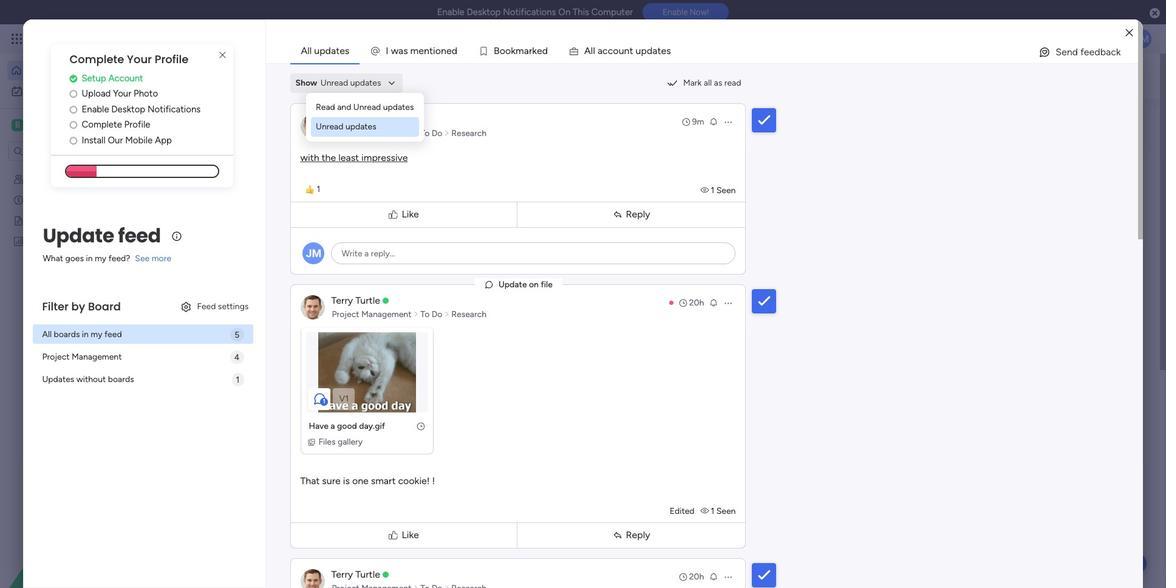 Task type: vqa. For each thing, say whether or not it's contained in the screenshot.
left And
yes



Task type: describe. For each thing, give the bounding box(es) containing it.
task
[[573, 272, 588, 282]]

recent
[[299, 77, 328, 88]]

2 c from the left
[[608, 45, 613, 56]]

workspaces
[[410, 77, 462, 88]]

feed
[[197, 301, 216, 312]]

cookie!
[[398, 475, 430, 486]]

dapulse close image
[[1150, 7, 1160, 19]]

2 s from the left
[[667, 45, 671, 56]]

feed for update feed (inbox)
[[281, 561, 304, 574]]

least
[[338, 152, 359, 163]]

1 n from the left
[[424, 45, 429, 56]]

your for photo
[[113, 88, 131, 99]]

updates inside all updates link
[[314, 45, 349, 56]]

3 e from the left
[[537, 45, 542, 56]]

0 horizontal spatial slider arrow image
[[413, 308, 419, 320]]

private
[[259, 124, 295, 137]]

form
[[447, 474, 470, 486]]

crm inside workspace selection element
[[54, 119, 75, 131]]

b for b
[[15, 120, 20, 130]]

files gallery button
[[306, 435, 366, 449]]

quickly
[[210, 77, 243, 88]]

i
[[433, 45, 435, 56]]

reply...
[[371, 248, 395, 258]]

close recently visited image
[[224, 351, 239, 365]]

all
[[704, 78, 712, 88]]

my right close my private tasks icon
[[241, 124, 257, 137]]

research for to do link related to 2nd the terry turtle 'link' from the top of the page
[[451, 309, 487, 319]]

contacts inside list box
[[42, 174, 77, 184]]

send
[[1056, 46, 1078, 58]]

show unread updates
[[295, 78, 381, 88]]

notifications for enable desktop notifications
[[148, 104, 201, 115]]

like for 1st like button
[[402, 208, 419, 220]]

on
[[529, 279, 539, 289]]

1 horizontal spatial slider arrow image
[[444, 127, 450, 139]]

sure
[[322, 475, 341, 486]]

(inbox)
[[306, 561, 342, 574]]

dashboard
[[51, 236, 92, 246]]

work for monday
[[98, 32, 120, 46]]

enable now!
[[663, 7, 709, 17]]

account
[[108, 73, 143, 84]]

terry turtle for 20h
[[331, 568, 380, 580]]

sales
[[29, 236, 49, 246]]

mark all as read
[[683, 78, 741, 88]]

4 e from the left
[[661, 45, 667, 56]]

what goes in my feed? see more
[[43, 253, 171, 264]]

b for b o o k m a r k e d
[[494, 45, 500, 56]]

have
[[309, 421, 329, 431]]

reminder image
[[709, 297, 719, 307]]

terry turtle link for 9m
[[331, 113, 380, 125]]

1 inside button
[[317, 184, 320, 194]]

2 o from the left
[[500, 45, 505, 56]]

d for i w a s m e n t i o n e d
[[452, 45, 457, 56]]

a right have
[[331, 421, 335, 431]]

i
[[386, 45, 389, 56]]

enable for enable desktop notifications on this computer
[[437, 7, 465, 18]]

1 vertical spatial unread
[[353, 102, 381, 112]]

good morning, jeremy! quickly access your recent boards, inbox and workspaces
[[210, 64, 462, 88]]

project management for 9m's the terry turtle 'link'
[[332, 128, 412, 138]]

read
[[725, 78, 741, 88]]

3 n from the left
[[624, 45, 630, 56]]

1 vertical spatial see
[[135, 253, 150, 264]]

1 like button from the top
[[294, 196, 514, 233]]

one
[[352, 475, 369, 486]]

deal
[[29, 194, 45, 205]]

enable desktop notifications
[[82, 104, 201, 115]]

public board image
[[13, 214, 24, 226]]

reply button for v2 seen image corresponding to second like button from the top of the page
[[520, 525, 743, 545]]

2 t from the left
[[630, 45, 633, 56]]

2 terry turtle link from the top
[[331, 294, 380, 306]]

recently
[[241, 351, 286, 365]]

file
[[541, 279, 553, 289]]

m for e
[[410, 45, 419, 56]]

updates down 'read and unread updates'
[[346, 121, 376, 132]]

2 terry from the top
[[331, 294, 353, 306]]

2 vertical spatial management
[[72, 352, 122, 362]]

v1
[[339, 393, 349, 404]]

more
[[152, 253, 171, 264]]

complete profile
[[82, 119, 150, 130]]

management for 9m's the terry turtle 'link'
[[361, 128, 412, 138]]

2 terry turtle from the top
[[331, 294, 380, 306]]

desktop for enable desktop notifications on this computer
[[467, 7, 501, 18]]

a right i
[[398, 45, 403, 56]]

select product image
[[11, 33, 23, 45]]

upload your photo
[[82, 88, 158, 99]]

read
[[316, 102, 335, 112]]

to do for to do link related to 2nd the terry turtle 'link' from the top of the page
[[421, 309, 443, 319]]

with the least impressive
[[300, 152, 408, 163]]

deal tracker
[[29, 194, 75, 205]]

1 c from the left
[[603, 45, 608, 56]]

crm inside quick search results list box
[[357, 494, 376, 504]]

3 t from the left
[[658, 45, 661, 56]]

day.gif
[[359, 421, 385, 431]]

0 horizontal spatial and
[[337, 102, 351, 112]]

in for goes
[[86, 253, 93, 264]]

see plans
[[212, 33, 249, 44]]

close image
[[1126, 28, 1133, 37]]

that sure is one smart cookie! !
[[300, 475, 435, 486]]

my inside 'option'
[[28, 86, 40, 96]]

upload your photo link
[[69, 87, 234, 101]]

9m link
[[681, 116, 704, 128]]

reply button for 1st like button v2 seen image
[[520, 204, 743, 224]]

2 d from the left
[[542, 45, 548, 56]]

2 vertical spatial unread
[[316, 121, 343, 132]]

terry for 20h
[[331, 568, 353, 580]]

feed settings button
[[175, 297, 254, 317]]

m for a
[[516, 45, 524, 56]]

0 horizontal spatial lottie animation element
[[0, 465, 155, 588]]

app
[[155, 135, 172, 146]]

smart
[[371, 475, 396, 486]]

0 vertical spatial management
[[123, 32, 189, 46]]

project management link for 2nd the terry turtle 'link' from the top of the page
[[330, 308, 413, 320]]

my work option
[[7, 81, 148, 101]]

research link for 9m's the terry turtle 'link''s to do link
[[450, 127, 488, 139]]

feed for update feed
[[118, 222, 161, 249]]

list box containing my contacts
[[0, 166, 155, 415]]

circle o image for complete
[[69, 120, 77, 130]]

lottie animation image for left lottie animation element
[[0, 465, 155, 588]]

is
[[343, 475, 350, 486]]

enable for enable now!
[[663, 7, 688, 17]]

our
[[108, 135, 123, 146]]

work for my
[[42, 86, 60, 96]]

like for second like button from the top of the page
[[402, 529, 419, 541]]

filter
[[42, 299, 69, 314]]

filter by board
[[42, 299, 121, 314]]

mobile
[[125, 135, 153, 146]]

tab list containing all updates
[[291, 39, 1138, 63]]

all boards in my feed
[[42, 329, 122, 339]]

my inside quick search results list box
[[257, 474, 271, 486]]

install our mobile app
[[82, 135, 172, 146]]

write
[[342, 248, 362, 258]]

a right write
[[365, 248, 369, 258]]

quick search results list box
[[224, 365, 900, 526]]

dapulse x slim image
[[215, 48, 230, 63]]

to do link for 9m's the terry turtle 'link'
[[419, 127, 444, 139]]

workspace selection element
[[12, 118, 77, 132]]

p
[[641, 45, 647, 56]]

a right the p
[[653, 45, 658, 56]]

2 like button from the top
[[294, 517, 514, 553]]

new for new task
[[553, 272, 571, 282]]

1 vertical spatial feed
[[104, 329, 122, 339]]

install
[[82, 135, 106, 146]]

all updates
[[301, 45, 349, 56]]

2 20h from the top
[[689, 571, 704, 582]]

enable desktop notifications on this computer
[[437, 7, 633, 18]]

complete for complete profile
[[82, 119, 122, 130]]

0 vertical spatial public dashboard image
[[13, 235, 24, 247]]

my inside list box
[[29, 174, 40, 184]]

updates
[[42, 374, 74, 384]]

2 vertical spatial project management
[[42, 352, 122, 362]]

check circle image
[[69, 74, 77, 83]]

home option
[[7, 61, 148, 80]]

monday marketplace image
[[1031, 33, 1043, 45]]

all for all updates
[[301, 45, 312, 56]]

all updates link
[[291, 39, 359, 63]]

reply for 1st like button
[[626, 208, 650, 220]]

v2 seen image for 1st like button
[[701, 185, 711, 195]]

0 horizontal spatial boards
[[54, 329, 80, 339]]

0 vertical spatial my contacts
[[29, 174, 77, 184]]

setup account link
[[69, 72, 234, 85]]

help
[[1115, 557, 1137, 569]]

1 u from the left
[[619, 45, 624, 56]]

good
[[337, 421, 357, 431]]

see more link
[[135, 253, 171, 265]]

write a reply...
[[342, 248, 395, 258]]

reply for second like button from the top of the page
[[626, 529, 650, 541]]

a l l a c c o u n t u p d a t e s
[[584, 45, 671, 56]]

1 t from the left
[[429, 45, 433, 56]]

what
[[43, 253, 63, 264]]

visited
[[288, 351, 322, 365]]

d for a l l a c c o u n t u p d a t e s
[[647, 45, 653, 56]]

board
[[88, 299, 121, 314]]

your for profile
[[127, 52, 152, 67]]



Task type: locate. For each thing, give the bounding box(es) containing it.
1 horizontal spatial n
[[441, 45, 446, 56]]

to for 9m's the terry turtle 'link''s to do link
[[421, 128, 430, 138]]

2 reply button from the top
[[520, 525, 743, 545]]

work inside quick search results list box
[[255, 494, 273, 504]]

0 vertical spatial in
[[86, 253, 93, 264]]

public dashboard image left sales
[[13, 235, 24, 247]]

2 do from the top
[[432, 309, 443, 319]]

1 vertical spatial terry turtle link
[[331, 294, 380, 306]]

new right public board image
[[424, 474, 445, 486]]

2 horizontal spatial n
[[624, 45, 630, 56]]

files gallery
[[319, 436, 363, 447]]

in right goes
[[86, 253, 93, 264]]

a
[[584, 45, 591, 56]]

all down filter
[[42, 329, 52, 339]]

0 horizontal spatial desktop
[[111, 104, 145, 115]]

1 vertical spatial b
[[15, 120, 20, 130]]

t left the p
[[630, 45, 633, 56]]

1 horizontal spatial all
[[301, 45, 312, 56]]

1 vertical spatial research link
[[450, 308, 488, 320]]

notifications inside 'link'
[[148, 104, 201, 115]]

have a good day.gif
[[309, 421, 385, 431]]

2 circle o image from the top
[[69, 120, 77, 130]]

l down computer
[[591, 45, 593, 56]]

new task
[[553, 272, 588, 282]]

c
[[603, 45, 608, 56], [608, 45, 613, 56]]

0 vertical spatial feed
[[118, 222, 161, 249]]

enable for enable desktop notifications
[[82, 104, 109, 115]]

u left the p
[[619, 45, 624, 56]]

updates up 'read and unread updates'
[[350, 78, 381, 88]]

access
[[245, 77, 275, 88]]

2 20h link from the top
[[678, 571, 704, 583]]

0 vertical spatial like
[[402, 208, 419, 220]]

1 options image from the top
[[724, 117, 733, 127]]

1 horizontal spatial my contacts
[[257, 474, 314, 486]]

0 horizontal spatial 5
[[235, 330, 240, 340]]

read and unread updates
[[316, 102, 414, 112]]

desktop up b o o k m a r k e d
[[467, 7, 501, 18]]

circle o image down my work 'option'
[[69, 105, 77, 114]]

1 horizontal spatial lottie animation image
[[586, 53, 927, 100]]

all for all boards in my feed
[[42, 329, 52, 339]]

s right the p
[[667, 45, 671, 56]]

1 vertical spatial management
[[275, 494, 325, 504]]

2 u from the left
[[636, 45, 641, 56]]

public board image
[[407, 474, 420, 487]]

boards down filter
[[54, 329, 80, 339]]

research link for to do link related to 2nd the terry turtle 'link' from the top of the page
[[450, 308, 488, 320]]

seen for v2 seen image corresponding to second like button from the top of the page
[[717, 506, 736, 516]]

1 1 seen from the top
[[711, 185, 736, 195]]

to do for 9m's the terry turtle 'link''s to do link
[[421, 128, 443, 138]]

public dashboard image up component image
[[741, 474, 754, 487]]

m left i
[[410, 45, 419, 56]]

desktop for enable desktop notifications
[[111, 104, 145, 115]]

t up workspaces
[[429, 45, 433, 56]]

new inside quick search results list box
[[424, 474, 445, 486]]

new task button
[[531, 267, 593, 287], [531, 267, 593, 287]]

0 vertical spatial 20h link
[[678, 297, 704, 309]]

3 terry turtle link from the top
[[331, 568, 380, 580]]

d right r
[[542, 45, 548, 56]]

basic
[[28, 119, 51, 131], [335, 494, 355, 504]]

setup account
[[82, 73, 143, 84]]

desktop down upload your photo
[[111, 104, 145, 115]]

5
[[235, 330, 240, 340], [351, 562, 356, 573]]

on
[[558, 7, 571, 18]]

w
[[391, 45, 398, 56]]

1 vertical spatial options image
[[724, 298, 733, 308]]

unread
[[321, 78, 348, 88], [353, 102, 381, 112], [316, 121, 343, 132]]

0 vertical spatial to do
[[421, 128, 443, 138]]

photo
[[134, 88, 158, 99]]

new form
[[424, 474, 470, 486]]

3 terry from the top
[[331, 568, 353, 580]]

see left more
[[135, 253, 150, 264]]

3 turtle from the top
[[355, 568, 380, 580]]

2 e from the left
[[446, 45, 452, 56]]

1 vertical spatial and
[[337, 102, 351, 112]]

notifications for enable desktop notifications on this computer
[[503, 7, 556, 18]]

see up dapulse x slim icon
[[212, 33, 227, 44]]

circle o image for upload
[[69, 89, 77, 99]]

feed?
[[109, 253, 130, 264]]

1 horizontal spatial boards
[[108, 374, 134, 384]]

1 vertical spatial to
[[421, 309, 430, 319]]

feed
[[118, 222, 161, 249], [104, 329, 122, 339], [281, 561, 304, 574]]

research
[[451, 128, 487, 138], [451, 309, 487, 319]]

management inside quick search results list box
[[275, 494, 325, 504]]

management down that
[[275, 494, 325, 504]]

1 circle o image from the top
[[69, 89, 77, 99]]

desktop inside 'link'
[[111, 104, 145, 115]]

new right file at the top left of the page
[[553, 272, 571, 282]]

my for feed
[[91, 329, 102, 339]]

circle o image inside install our mobile app link
[[69, 136, 77, 145]]

by
[[71, 299, 85, 314]]

0 horizontal spatial basic
[[28, 119, 51, 131]]

5 right (inbox)
[[351, 562, 356, 573]]

2 reminder image from the top
[[709, 571, 719, 581]]

2 1 seen from the top
[[711, 506, 736, 516]]

feed down board
[[104, 329, 122, 339]]

r
[[529, 45, 532, 56]]

5 up "4"
[[235, 330, 240, 340]]

enable inside button
[[663, 7, 688, 17]]

1 vertical spatial project management
[[332, 309, 412, 319]]

0 vertical spatial to do link
[[419, 127, 444, 139]]

2 project management link from the top
[[330, 308, 413, 320]]

new for new form
[[424, 474, 445, 486]]

1 horizontal spatial update
[[241, 561, 278, 574]]

notifications down the upload your photo link
[[148, 104, 201, 115]]

2 like from the top
[[402, 529, 419, 541]]

0 vertical spatial project management
[[332, 128, 412, 138]]

0 horizontal spatial lottie animation image
[[0, 465, 155, 588]]

options image for 9m
[[724, 117, 733, 127]]

good
[[210, 64, 231, 75]]

update
[[43, 222, 114, 249], [499, 279, 527, 289], [241, 561, 278, 574]]

the
[[322, 152, 336, 163]]

2 seen from the top
[[717, 506, 736, 516]]

1 horizontal spatial work
[[98, 32, 120, 46]]

upload
[[82, 88, 111, 99]]

1 to do link from the top
[[419, 127, 444, 139]]

1 research link from the top
[[450, 127, 488, 139]]

k left r
[[511, 45, 516, 56]]

reminder image for 20h
[[709, 571, 719, 581]]

basic right workspace icon
[[28, 119, 51, 131]]

1 research from the top
[[451, 128, 487, 138]]

send feedback button
[[1034, 43, 1126, 62]]

computer
[[592, 7, 633, 18]]

1 terry from the top
[[331, 113, 353, 125]]

complete
[[69, 52, 124, 67], [82, 119, 122, 130]]

0 horizontal spatial u
[[619, 45, 624, 56]]

like button down 'cookie!'
[[294, 517, 514, 553]]

1 horizontal spatial contacts
[[273, 474, 314, 486]]

crm down that sure is one smart cookie! !
[[357, 494, 376, 504]]

unread down inbox
[[353, 102, 381, 112]]

turtle for 20h
[[355, 568, 380, 580]]

all up show
[[301, 45, 312, 56]]

1 to do from the top
[[421, 128, 443, 138]]

20h link
[[678, 297, 704, 309], [678, 571, 704, 583]]

2 reply from the top
[[626, 529, 650, 541]]

without
[[76, 374, 106, 384]]

1 terry turtle from the top
[[331, 113, 380, 125]]

profile inside "link"
[[124, 119, 150, 130]]

a
[[398, 45, 403, 56], [524, 45, 529, 56], [598, 45, 603, 56], [653, 45, 658, 56], [365, 248, 369, 258], [331, 421, 335, 431]]

0 vertical spatial 1 seen
[[711, 185, 736, 195]]

see plans button
[[196, 30, 255, 48]]

to for to do link related to 2nd the terry turtle 'link' from the top of the page
[[421, 309, 430, 319]]

my for feed?
[[95, 253, 106, 264]]

complete for complete your profile
[[69, 52, 124, 67]]

show
[[295, 78, 317, 88]]

project management for 2nd the terry turtle 'link' from the top of the page
[[332, 309, 412, 319]]

list box
[[0, 166, 155, 415]]

enable now! button
[[643, 3, 729, 21]]

boards right without
[[108, 374, 134, 384]]

research link
[[450, 127, 488, 139], [450, 308, 488, 320]]

profile up setup account link
[[155, 52, 189, 67]]

complete up the setup
[[69, 52, 124, 67]]

with
[[300, 152, 319, 163]]

enable up i w a s m e n t i o n e d
[[437, 7, 465, 18]]

unread up 'read'
[[321, 78, 348, 88]]

1 reply button from the top
[[520, 204, 743, 224]]

m left r
[[516, 45, 524, 56]]

feed settings
[[197, 301, 249, 312]]

circle o image down check circle icon
[[69, 89, 77, 99]]

v2 seen image for second like button from the top of the page
[[701, 506, 711, 516]]

slider arrow image
[[413, 127, 419, 139], [444, 308, 450, 320], [413, 582, 419, 588], [444, 582, 450, 588]]

getting started
[[29, 215, 88, 225]]

recently visited
[[241, 351, 322, 365]]

sales dashboard
[[29, 236, 92, 246]]

started
[[60, 215, 88, 225]]

u
[[619, 45, 624, 56], [636, 45, 641, 56]]

1 20h from the top
[[689, 297, 704, 308]]

do for to do link related to 2nd the terry turtle 'link' from the top of the page
[[432, 309, 443, 319]]

1 vertical spatial my
[[91, 329, 102, 339]]

0 vertical spatial 5
[[235, 330, 240, 340]]

a right a
[[598, 45, 603, 56]]

unread down 'read'
[[316, 121, 343, 132]]

b left r
[[494, 45, 500, 56]]

see inside "button"
[[212, 33, 227, 44]]

to do link
[[419, 127, 444, 139], [419, 308, 444, 320]]

to
[[421, 128, 430, 138], [421, 309, 430, 319]]

terry turtle for 9m
[[331, 113, 380, 125]]

mark
[[683, 78, 702, 88]]

terry turtle link
[[331, 113, 380, 125], [331, 294, 380, 306], [331, 568, 380, 580]]

1 vertical spatial lottie animation element
[[0, 465, 155, 588]]

!
[[432, 475, 435, 486]]

0 vertical spatial terry turtle link
[[331, 113, 380, 125]]

update for update on file
[[499, 279, 527, 289]]

update on file
[[499, 279, 553, 289]]

feedback
[[1081, 46, 1121, 58]]

2 n from the left
[[441, 45, 446, 56]]

0 vertical spatial lottie animation image
[[586, 53, 927, 100]]

in for boards
[[82, 329, 89, 339]]

2 l from the left
[[593, 45, 595, 56]]

0 vertical spatial like button
[[294, 196, 514, 233]]

3 terry turtle from the top
[[331, 568, 380, 580]]

0 horizontal spatial work
[[42, 86, 60, 96]]

management up complete your profile at the top left of the page
[[123, 32, 189, 46]]

basic inside workspace selection element
[[28, 119, 51, 131]]

1 horizontal spatial profile
[[155, 52, 189, 67]]

0 horizontal spatial n
[[424, 45, 429, 56]]

my private tasks
[[241, 124, 324, 137]]

terry turtle link for 20h
[[331, 568, 380, 580]]

basic crm
[[28, 119, 75, 131]]

2 vertical spatial terry turtle
[[331, 568, 380, 580]]

2 circle o image from the top
[[69, 136, 77, 145]]

close my private tasks image
[[224, 123, 239, 138]]

0 horizontal spatial see
[[135, 253, 150, 264]]

>
[[327, 494, 333, 504]]

turtle right (inbox)
[[355, 568, 380, 580]]

morning,
[[233, 64, 266, 75]]

update for update feed (inbox)
[[241, 561, 278, 574]]

1 vertical spatial contacts
[[273, 474, 314, 486]]

1 vertical spatial 5
[[351, 562, 356, 573]]

e right r
[[537, 45, 542, 56]]

1 vertical spatial notifications
[[148, 104, 201, 115]]

1 do from the top
[[432, 128, 443, 138]]

3 options image from the top
[[724, 572, 733, 582]]

that
[[300, 475, 320, 486]]

0 vertical spatial and
[[391, 77, 408, 88]]

updates down inbox
[[383, 102, 414, 112]]

complete up install
[[82, 119, 122, 130]]

basic right >
[[335, 494, 355, 504]]

management for 2nd the terry turtle 'link' from the top of the page
[[361, 309, 412, 319]]

send feedback
[[1056, 46, 1121, 58]]

u right a
[[636, 45, 641, 56]]

add to favorites image
[[365, 474, 377, 486]]

1 k from the left
[[511, 45, 516, 56]]

edited
[[670, 506, 695, 516]]

b inside workspace icon
[[15, 120, 20, 130]]

1 horizontal spatial t
[[630, 45, 633, 56]]

0 vertical spatial terry turtle
[[331, 113, 380, 125]]

s right the w on the top left of the page
[[403, 45, 408, 56]]

0 vertical spatial notifications
[[503, 7, 556, 18]]

0 vertical spatial management
[[361, 128, 412, 138]]

circle o image inside the complete profile "link"
[[69, 120, 77, 130]]

new form link
[[399, 375, 558, 512]]

2 v2 seen image from the top
[[701, 506, 711, 516]]

1 turtle from the top
[[355, 113, 380, 125]]

component image
[[741, 493, 752, 504]]

0 horizontal spatial contacts
[[42, 174, 77, 184]]

2 horizontal spatial d
[[647, 45, 653, 56]]

n right i
[[441, 45, 446, 56]]

2 m from the left
[[516, 45, 524, 56]]

0 vertical spatial 20h
[[689, 297, 704, 308]]

my down home
[[28, 86, 40, 96]]

circle o image inside enable desktop notifications 'link'
[[69, 105, 77, 114]]

1 vertical spatial all
[[42, 329, 52, 339]]

reminder image for 9m
[[709, 116, 719, 126]]

turtle down write a reply...
[[355, 294, 380, 306]]

1 horizontal spatial desktop
[[467, 7, 501, 18]]

public dashboard image
[[13, 235, 24, 247], [741, 474, 754, 487]]

0 vertical spatial reminder image
[[709, 116, 719, 126]]

notifications left on
[[503, 7, 556, 18]]

enable desktop notifications link
[[69, 103, 234, 116]]

project management link for 9m's the terry turtle 'link'
[[330, 127, 413, 139]]

option
[[0, 168, 155, 170]]

terry for 9m
[[331, 113, 353, 125]]

2 vertical spatial terry
[[331, 568, 353, 580]]

2 options image from the top
[[724, 298, 733, 308]]

and right inbox
[[391, 77, 408, 88]]

jeremy!
[[268, 64, 299, 75]]

contacts up tracker
[[42, 174, 77, 184]]

my up deal
[[29, 174, 40, 184]]

seen for 1st like button v2 seen image
[[717, 185, 736, 195]]

to do link for 2nd the terry turtle 'link' from the top of the page
[[419, 308, 444, 320]]

3 d from the left
[[647, 45, 653, 56]]

monday
[[54, 32, 96, 46]]

2 turtle from the top
[[355, 294, 380, 306]]

work inside 'option'
[[42, 86, 60, 96]]

enable inside 'link'
[[82, 104, 109, 115]]

and inside good morning, jeremy! quickly access your recent boards, inbox and workspaces
[[391, 77, 408, 88]]

gallery
[[338, 436, 363, 447]]

my contacts inside quick search results list box
[[257, 474, 314, 486]]

circle o image left install
[[69, 136, 77, 145]]

1 horizontal spatial public dashboard image
[[741, 474, 754, 487]]

1 l from the left
[[591, 45, 593, 56]]

my left feed?
[[95, 253, 106, 264]]

0 horizontal spatial management
[[123, 32, 189, 46]]

crm up 'search in workspace' field in the top left of the page
[[54, 119, 75, 131]]

complete inside "link"
[[82, 119, 122, 130]]

circle o image for install
[[69, 136, 77, 145]]

lottie animation image for lottie animation element to the top
[[586, 53, 927, 100]]

turtle for 9m
[[355, 113, 380, 125]]

0 vertical spatial reply button
[[520, 204, 743, 224]]

0 vertical spatial my
[[95, 253, 106, 264]]

0 vertical spatial unread
[[321, 78, 348, 88]]

2 horizontal spatial work
[[255, 494, 273, 504]]

do for 9m's the terry turtle 'link''s to do link
[[432, 128, 443, 138]]

1 vertical spatial terry
[[331, 294, 353, 306]]

circle o image inside the upload your photo link
[[69, 89, 77, 99]]

1 vertical spatial like button
[[294, 517, 514, 553]]

getting
[[29, 215, 58, 225]]

1 vertical spatial in
[[82, 329, 89, 339]]

v2 seen image
[[701, 185, 711, 195], [701, 506, 711, 516]]

contacts up work management > basic crm
[[273, 474, 314, 486]]

boards
[[54, 329, 80, 339], [108, 374, 134, 384]]

3 o from the left
[[505, 45, 511, 56]]

feed up see more link
[[118, 222, 161, 249]]

1 like from the top
[[402, 208, 419, 220]]

n left the p
[[624, 45, 630, 56]]

a down enable desktop notifications on this computer
[[524, 45, 529, 56]]

slider arrow image
[[444, 127, 450, 139], [413, 308, 419, 320]]

2 vertical spatial work
[[255, 494, 273, 504]]

and right 'read'
[[337, 102, 351, 112]]

1 vertical spatial to do
[[421, 309, 443, 319]]

project for 2nd the terry turtle 'link' from the top of the page
[[332, 309, 359, 319]]

0 horizontal spatial enable
[[82, 104, 109, 115]]

t
[[429, 45, 433, 56], [630, 45, 633, 56], [658, 45, 661, 56]]

2 horizontal spatial enable
[[663, 7, 688, 17]]

e left i
[[419, 45, 424, 56]]

2 to from the top
[[421, 309, 430, 319]]

project management link
[[330, 127, 413, 139], [330, 308, 413, 320]]

reminder image
[[709, 116, 719, 126], [709, 571, 719, 581]]

tasks
[[298, 124, 324, 137]]

my
[[28, 86, 40, 96], [241, 124, 257, 137], [29, 174, 40, 184], [257, 474, 271, 486]]

impressive
[[361, 152, 408, 163]]

circle o image
[[69, 105, 77, 114], [69, 120, 77, 130]]

your
[[277, 77, 297, 88]]

l right a
[[593, 45, 595, 56]]

goes
[[65, 253, 84, 264]]

1 horizontal spatial m
[[516, 45, 524, 56]]

updates up good morning, jeremy! quickly access your recent boards, inbox and workspaces
[[314, 45, 349, 56]]

your up setup account link
[[127, 52, 152, 67]]

1 project management link from the top
[[330, 127, 413, 139]]

0 vertical spatial lottie animation element
[[586, 53, 927, 100]]

e right the p
[[661, 45, 667, 56]]

project for 9m's the terry turtle 'link'
[[332, 128, 359, 138]]

Search in workspace field
[[26, 144, 101, 158]]

d right i
[[452, 45, 457, 56]]

my contacts up "deal tracker" on the left top of the page
[[29, 174, 77, 184]]

options image
[[724, 117, 733, 127], [724, 298, 733, 308], [724, 572, 733, 582]]

my down board
[[91, 329, 102, 339]]

1 o from the left
[[435, 45, 441, 56]]

1 e from the left
[[419, 45, 424, 56]]

1 reply from the top
[[626, 208, 650, 220]]

1 seen for second like button from the top of the page
[[711, 506, 736, 516]]

2 vertical spatial project
[[42, 352, 70, 362]]

tracker
[[47, 194, 75, 205]]

files
[[319, 436, 336, 447]]

1 v2 seen image from the top
[[701, 185, 711, 195]]

1 horizontal spatial management
[[275, 494, 325, 504]]

turtle down 'read and unread updates'
[[355, 113, 380, 125]]

1 vertical spatial 1 seen
[[711, 506, 736, 516]]

0 vertical spatial circle o image
[[69, 89, 77, 99]]

0 horizontal spatial profile
[[124, 119, 150, 130]]

lottie animation image
[[586, 53, 927, 100], [0, 465, 155, 588]]

1 circle o image from the top
[[69, 105, 77, 114]]

1 to from the top
[[421, 128, 430, 138]]

circle o image for enable
[[69, 105, 77, 114]]

1 vertical spatial my contacts
[[257, 474, 314, 486]]

1 horizontal spatial d
[[542, 45, 548, 56]]

notifications
[[503, 7, 556, 18], [148, 104, 201, 115]]

2 research link from the top
[[450, 308, 488, 320]]

2 k from the left
[[532, 45, 537, 56]]

update for update feed
[[43, 222, 114, 249]]

1 vertical spatial like
[[402, 529, 419, 541]]

contacts inside quick search results list box
[[273, 474, 314, 486]]

do
[[432, 128, 443, 138], [432, 309, 443, 319]]

updates without boards
[[42, 374, 134, 384]]

0 horizontal spatial all
[[42, 329, 52, 339]]

in down filter by board
[[82, 329, 89, 339]]

k
[[511, 45, 516, 56], [532, 45, 537, 56]]

workspace image
[[12, 118, 24, 132]]

1 vertical spatial lottie animation image
[[0, 465, 155, 588]]

2 vertical spatial options image
[[724, 572, 733, 582]]

1 vertical spatial your
[[113, 88, 131, 99]]

1 d from the left
[[452, 45, 457, 56]]

enable down "upload"
[[82, 104, 109, 115]]

1 s from the left
[[403, 45, 408, 56]]

monday work management
[[54, 32, 189, 46]]

0 vertical spatial all
[[301, 45, 312, 56]]

tab list
[[291, 39, 1138, 63]]

1 seen from the top
[[717, 185, 736, 195]]

4
[[234, 353, 240, 363]]

my contacts up work management > basic crm
[[257, 474, 314, 486]]

0 vertical spatial work
[[98, 32, 120, 46]]

2 horizontal spatial t
[[658, 45, 661, 56]]

1 vertical spatial turtle
[[355, 294, 380, 306]]

crm
[[54, 119, 75, 131], [357, 494, 376, 504]]

e
[[419, 45, 424, 56], [446, 45, 452, 56], [537, 45, 542, 56], [661, 45, 667, 56]]

0 vertical spatial terry
[[331, 113, 353, 125]]

like button up reply... on the top of the page
[[294, 196, 514, 233]]

1 reminder image from the top
[[709, 116, 719, 126]]

e right i
[[446, 45, 452, 56]]

1 horizontal spatial 5
[[351, 562, 356, 573]]

1 seen for 1st like button
[[711, 185, 736, 195]]

t right the p
[[658, 45, 661, 56]]

1 20h link from the top
[[678, 297, 704, 309]]

lottie animation element
[[586, 53, 927, 100], [0, 465, 155, 588]]

1 m from the left
[[410, 45, 419, 56]]

4 o from the left
[[613, 45, 619, 56]]

2 vertical spatial feed
[[281, 561, 304, 574]]

0 horizontal spatial crm
[[54, 119, 75, 131]]

0 vertical spatial basic
[[28, 119, 51, 131]]

basic inside quick search results list box
[[335, 494, 355, 504]]

circle o image
[[69, 89, 77, 99], [69, 136, 77, 145]]

k down enable desktop notifications on this computer
[[532, 45, 537, 56]]

jeremy miller image
[[1132, 29, 1152, 49]]

profile up mobile
[[124, 119, 150, 130]]

my left that
[[257, 474, 271, 486]]

research for 9m's the terry turtle 'link''s to do link
[[451, 128, 487, 138]]

your down account
[[113, 88, 131, 99]]

plans
[[229, 33, 249, 44]]

2 to do link from the top
[[419, 308, 444, 320]]

options image for 20h
[[724, 572, 733, 582]]

b left basic crm at the left
[[15, 120, 20, 130]]

1 terry turtle link from the top
[[331, 113, 380, 125]]

0 vertical spatial turtle
[[355, 113, 380, 125]]

feed left (inbox)
[[281, 561, 304, 574]]

n left i
[[424, 45, 429, 56]]

boards,
[[330, 77, 362, 88]]

enable left now!
[[663, 7, 688, 17]]

circle o image up 'search in workspace' field in the top left of the page
[[69, 120, 77, 130]]

d down enable now! button
[[647, 45, 653, 56]]

2 research from the top
[[451, 309, 487, 319]]

0 horizontal spatial notifications
[[148, 104, 201, 115]]

1 vertical spatial reply button
[[520, 525, 743, 545]]

2 to do from the top
[[421, 309, 443, 319]]



